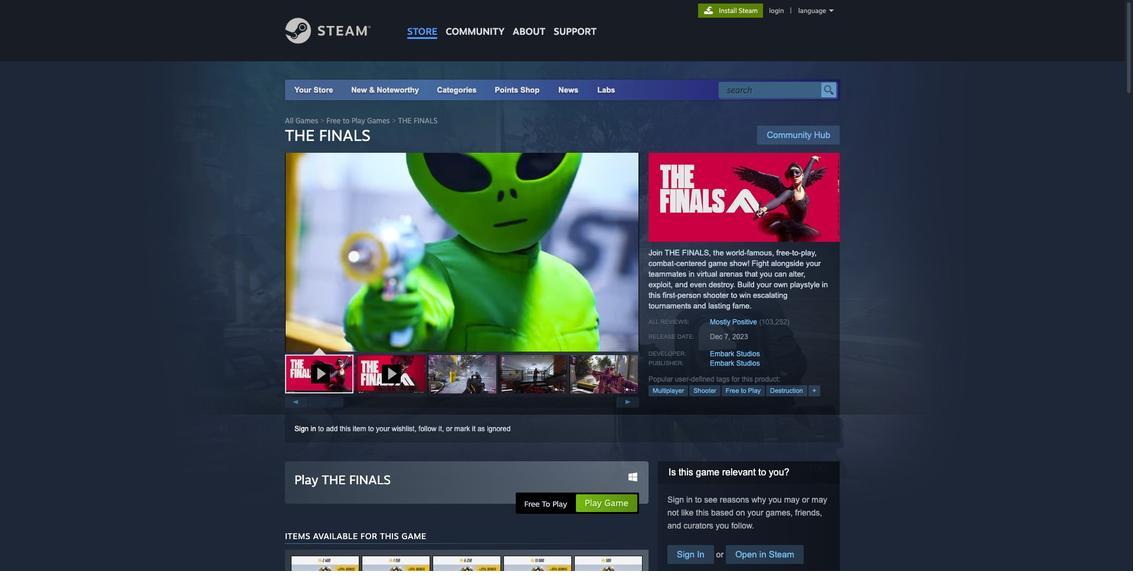 Task type: locate. For each thing, give the bounding box(es) containing it.
embark studios for developer:
[[710, 350, 760, 358]]

and
[[675, 280, 688, 289], [694, 302, 706, 311], [668, 521, 682, 531]]

2 vertical spatial finals
[[349, 472, 391, 488]]

embark studios down 2023
[[710, 350, 760, 358]]

about
[[513, 25, 546, 37]]

free to play
[[524, 499, 567, 509]]

items
[[285, 531, 311, 541]]

sign for sign in to add this item to your wishlist, follow it, or mark it as ignored
[[295, 425, 309, 433]]

free down tags
[[726, 387, 739, 394]]

0 vertical spatial embark
[[710, 350, 735, 358]]

popular
[[649, 375, 673, 384]]

destruction
[[770, 387, 803, 394]]

and up person
[[675, 280, 688, 289]]

new
[[351, 86, 367, 94]]

play left game
[[585, 498, 602, 509]]

for right available
[[361, 531, 377, 541]]

global menu navigation
[[403, 0, 601, 43]]

1 vertical spatial steam
[[769, 550, 795, 560]]

studios down 2023
[[737, 350, 760, 358]]

categories link
[[437, 86, 477, 94]]

even
[[690, 280, 707, 289]]

store
[[407, 25, 438, 37]]

to left you?
[[759, 468, 767, 478]]

2 vertical spatial sign
[[677, 550, 695, 560]]

to up the "the finals" at the left of the page
[[343, 116, 350, 125]]

1 embark from the top
[[710, 350, 735, 358]]

in left add
[[311, 425, 316, 433]]

sign in to add this item to your wishlist, follow it, or mark it as ignored
[[295, 425, 511, 433]]

labs
[[598, 86, 616, 94]]

free left to
[[524, 499, 540, 509]]

show!
[[730, 259, 750, 268]]

free to play link
[[722, 386, 765, 397]]

all games link
[[285, 116, 318, 125]]

0 vertical spatial studios
[[737, 350, 760, 358]]

finals,
[[682, 249, 711, 257]]

2 embark studios from the top
[[710, 360, 760, 368]]

and down not
[[668, 521, 682, 531]]

embark for developer:
[[710, 350, 735, 358]]

can
[[775, 270, 787, 279]]

new & noteworthy link
[[351, 86, 419, 94]]

embark studios link for developer:
[[710, 350, 760, 358]]

date:
[[678, 334, 695, 340]]

your
[[295, 86, 312, 94]]

and inside sign in to see reasons why you may or may not like this based on your games, friends, and curators you follow.
[[668, 521, 682, 531]]

1 vertical spatial or
[[802, 495, 810, 505]]

steam right the install
[[739, 6, 758, 15]]

in right open
[[760, 550, 767, 560]]

or right it,
[[446, 425, 453, 433]]

to down popular user-defined tags for this product:
[[741, 387, 747, 394]]

1 horizontal spatial games
[[367, 116, 390, 125]]

sign left in
[[677, 550, 695, 560]]

sign inside sign in to see reasons why you may or may not like this based on your games, friends, and curators you follow.
[[668, 495, 684, 505]]

0 vertical spatial steam
[[739, 6, 758, 15]]

in down centered
[[689, 270, 695, 279]]

0 horizontal spatial all
[[285, 116, 294, 125]]

0 horizontal spatial games
[[296, 116, 318, 125]]

lasting
[[709, 302, 731, 311]]

your
[[806, 259, 821, 268], [757, 280, 772, 289], [376, 425, 390, 433], [748, 508, 764, 518]]

1 horizontal spatial all
[[649, 319, 659, 325]]

1 horizontal spatial >
[[392, 116, 396, 125]]

sign up not
[[668, 495, 684, 505]]

>
[[320, 116, 325, 125], [392, 116, 396, 125]]

1 horizontal spatial free
[[524, 499, 540, 509]]

0 vertical spatial finals
[[414, 116, 438, 125]]

0 vertical spatial embark studios link
[[710, 350, 760, 358]]

multiplayer link
[[649, 386, 688, 397]]

embark down 7,
[[710, 350, 735, 358]]

login
[[769, 6, 784, 15]]

join
[[649, 249, 663, 257]]

the down noteworthy
[[398, 116, 412, 125]]

defined
[[691, 375, 715, 384]]

1 studios from the top
[[737, 350, 760, 358]]

sign left add
[[295, 425, 309, 433]]

embark studios for publisher:
[[710, 360, 760, 368]]

embark studios up tags
[[710, 360, 760, 368]]

1 vertical spatial sign
[[668, 495, 684, 505]]

0 vertical spatial you
[[760, 270, 773, 279]]

based
[[711, 508, 734, 518]]

publisher:
[[649, 360, 684, 367]]

news
[[559, 86, 579, 94]]

install
[[719, 6, 737, 15]]

dec 7, 2023
[[710, 333, 748, 341]]

the
[[714, 249, 724, 257]]

arenas
[[720, 270, 743, 279]]

play down sign in link
[[295, 472, 318, 488]]

hub
[[814, 130, 831, 140]]

2 horizontal spatial free
[[726, 387, 739, 394]]

and down person
[[694, 302, 706, 311]]

you down 'fight'
[[760, 270, 773, 279]]

store link
[[403, 0, 442, 43]]

free for free to play
[[726, 387, 739, 394]]

in
[[689, 270, 695, 279], [822, 280, 828, 289], [311, 425, 316, 433], [687, 495, 693, 505], [760, 550, 767, 560]]

0 horizontal spatial >
[[320, 116, 325, 125]]

you up games,
[[769, 495, 782, 505]]

1 games from the left
[[296, 116, 318, 125]]

steam right open
[[769, 550, 795, 560]]

finals down free to play games link
[[319, 126, 371, 145]]

embark studios link down 2023
[[710, 350, 760, 358]]

support
[[554, 25, 597, 37]]

studios up product:
[[737, 360, 760, 368]]

2 embark from the top
[[710, 360, 735, 368]]

own
[[774, 280, 788, 289]]

shooter
[[694, 387, 717, 394]]

> up the "the finals" at the left of the page
[[320, 116, 325, 125]]

the up combat- in the top right of the page
[[665, 249, 680, 257]]

0 horizontal spatial or
[[446, 425, 453, 433]]

your down play,
[[806, 259, 821, 268]]

your down why
[[748, 508, 764, 518]]

this down exploit, in the right of the page
[[649, 291, 661, 300]]

0 horizontal spatial for
[[361, 531, 377, 541]]

noteworthy
[[377, 86, 419, 94]]

games up the "the finals" at the left of the page
[[296, 116, 318, 125]]

or right in
[[714, 550, 726, 560]]

for right tags
[[732, 375, 740, 384]]

1 horizontal spatial for
[[732, 375, 740, 384]]

see
[[704, 495, 718, 505]]

None search field
[[718, 81, 838, 99]]

game
[[605, 498, 629, 509]]

person
[[678, 291, 701, 300]]

1 vertical spatial for
[[361, 531, 377, 541]]

shooter
[[703, 291, 729, 300]]

2 games from the left
[[367, 116, 390, 125]]

2023
[[733, 333, 748, 341]]

2 vertical spatial free
[[524, 499, 540, 509]]

to inside the "free to play" link
[[741, 387, 747, 394]]

embark studios link for publisher:
[[710, 360, 760, 368]]

1 vertical spatial studios
[[737, 360, 760, 368]]

0 vertical spatial embark studios
[[710, 350, 760, 358]]

0 horizontal spatial may
[[784, 495, 800, 505]]

community hub
[[767, 130, 831, 140]]

finals down noteworthy
[[414, 116, 438, 125]]

2 vertical spatial you
[[716, 521, 729, 531]]

1 may from the left
[[784, 495, 800, 505]]

1 vertical spatial free
[[726, 387, 739, 394]]

0 vertical spatial all
[[285, 116, 294, 125]]

or inside sign in to see reasons why you may or may not like this based on your games, friends, and curators you follow.
[[802, 495, 810, 505]]

you down "based"
[[716, 521, 729, 531]]

1 vertical spatial all
[[649, 319, 659, 325]]

or up friends,
[[802, 495, 810, 505]]

1 horizontal spatial may
[[812, 495, 828, 505]]

or
[[446, 425, 453, 433], [802, 495, 810, 505], [714, 550, 726, 560]]

this up 'curators'
[[696, 508, 709, 518]]

in up like
[[687, 495, 693, 505]]

2 vertical spatial and
[[668, 521, 682, 531]]

multiplayer
[[653, 387, 684, 394]]

all for all games > free to play games > the finals
[[285, 116, 294, 125]]

games down '&'
[[367, 116, 390, 125]]

0 horizontal spatial free
[[327, 116, 341, 125]]

0 vertical spatial sign
[[295, 425, 309, 433]]

to inside join the finals, the world-famous, free-to-play, combat-centered game show! fight alongside your teammates in virtual arenas that you can alter, exploit, and even destroy. build your own playstyle in this first-person shooter to win escalating tournaments and lasting fame.
[[731, 291, 738, 300]]

for
[[732, 375, 740, 384], [361, 531, 377, 541]]

may up games,
[[784, 495, 800, 505]]

1 embark studios from the top
[[710, 350, 760, 358]]

destroy.
[[709, 280, 736, 289]]

2 vertical spatial game
[[402, 531, 427, 541]]

community link
[[442, 0, 509, 43]]

this
[[649, 291, 661, 300], [742, 375, 753, 384], [340, 425, 351, 433], [679, 468, 694, 478], [696, 508, 709, 518], [380, 531, 399, 541]]

in inside sign in to see reasons why you may or may not like this based on your games, friends, and curators you follow.
[[687, 495, 693, 505]]

like
[[681, 508, 694, 518]]

1 vertical spatial embark studios link
[[710, 360, 760, 368]]

all up the "the finals" at the left of the page
[[285, 116, 294, 125]]

1 vertical spatial embark
[[710, 360, 735, 368]]

2 embark studios link from the top
[[710, 360, 760, 368]]

1 vertical spatial finals
[[319, 126, 371, 145]]

> left the finals link
[[392, 116, 396, 125]]

account menu navigation
[[699, 4, 840, 18]]

2 studios from the top
[[737, 360, 760, 368]]

combat-
[[649, 259, 677, 268]]

user-
[[675, 375, 691, 384]]

free up the "the finals" at the left of the page
[[327, 116, 341, 125]]

1 embark studios link from the top
[[710, 350, 760, 358]]

in for open in steam
[[760, 550, 767, 560]]

studios for developer:
[[737, 350, 760, 358]]

sign for sign in
[[677, 550, 695, 560]]

0 vertical spatial or
[[446, 425, 453, 433]]

your inside sign in to see reasons why you may or may not like this based on your games, friends, and curators you follow.
[[748, 508, 764, 518]]

studios
[[737, 350, 760, 358], [737, 360, 760, 368]]

dec
[[710, 333, 723, 341]]

2 vertical spatial or
[[714, 550, 726, 560]]

may up friends,
[[812, 495, 828, 505]]

free to play games link
[[327, 116, 390, 125]]

embark studios link up tags
[[710, 360, 760, 368]]

0 vertical spatial game
[[709, 259, 728, 268]]

this inside join the finals, the world-famous, free-to-play, combat-centered game show! fight alongside your teammates in virtual arenas that you can alter, exploit, and even destroy. build your own playstyle in this first-person shooter to win escalating tournaments and lasting fame.
[[649, 291, 661, 300]]

to left win
[[731, 291, 738, 300]]

embark up tags
[[710, 360, 735, 368]]

0 horizontal spatial steam
[[739, 6, 758, 15]]

2 horizontal spatial or
[[802, 495, 810, 505]]

you inside join the finals, the world-famous, free-to-play, combat-centered game show! fight alongside your teammates in virtual arenas that you can alter, exploit, and even destroy. build your own playstyle in this first-person shooter to win escalating tournaments and lasting fame.
[[760, 270, 773, 279]]

sign in link
[[295, 425, 316, 433]]

to left add
[[318, 425, 324, 433]]

about link
[[509, 0, 550, 40]]

free-
[[777, 249, 792, 257]]

sign in
[[677, 550, 705, 560]]

to left see
[[695, 495, 702, 505]]

finals down item
[[349, 472, 391, 488]]

in right playstyle
[[822, 280, 828, 289]]

all up release
[[649, 319, 659, 325]]

1 vertical spatial embark studios
[[710, 360, 760, 368]]

0 vertical spatial free
[[327, 116, 341, 125]]

embark studios link
[[710, 350, 760, 358], [710, 360, 760, 368]]

reviews:
[[661, 319, 690, 325]]



Task type: describe. For each thing, give the bounding box(es) containing it.
1 > from the left
[[320, 116, 325, 125]]

studios for publisher:
[[737, 360, 760, 368]]

shooter link
[[690, 386, 721, 397]]

1 vertical spatial game
[[696, 468, 720, 478]]

in
[[697, 550, 705, 560]]

points
[[495, 86, 518, 94]]

world-
[[726, 249, 747, 257]]

search search field
[[727, 83, 819, 98]]

escalating
[[753, 291, 788, 300]]

wishlist,
[[392, 425, 417, 433]]

all for all reviews:
[[649, 319, 659, 325]]

reasons
[[720, 495, 749, 505]]

add
[[326, 425, 338, 433]]

+
[[813, 387, 817, 394]]

install steam link
[[699, 4, 763, 18]]

language
[[799, 6, 827, 15]]

community
[[767, 130, 812, 140]]

product:
[[755, 375, 781, 384]]

teammates
[[649, 270, 687, 279]]

follow
[[419, 425, 437, 433]]

not
[[668, 508, 679, 518]]

first-
[[663, 291, 678, 300]]

developer:
[[649, 351, 687, 357]]

item
[[353, 425, 366, 433]]

in for sign in to add this item to your wishlist, follow it, or mark it as ignored
[[311, 425, 316, 433]]

destruction link
[[766, 386, 807, 397]]

open in steam link
[[726, 546, 804, 564]]

community
[[446, 25, 505, 37]]

relevant
[[722, 468, 756, 478]]

2 may from the left
[[812, 495, 828, 505]]

to inside sign in to see reasons why you may or may not like this based on your games, friends, and curators you follow.
[[695, 495, 702, 505]]

embark for publisher:
[[710, 360, 735, 368]]

your store link
[[295, 86, 333, 94]]

play down product:
[[748, 387, 761, 394]]

0 vertical spatial and
[[675, 280, 688, 289]]

the down add
[[322, 472, 346, 488]]

tags
[[717, 375, 730, 384]]

exploit,
[[649, 280, 673, 289]]

all games > free to play games > the finals
[[285, 116, 438, 125]]

the inside join the finals, the world-famous, free-to-play, combat-centered game show! fight alongside your teammates in virtual arenas that you can alter, exploit, and even destroy. build your own playstyle in this first-person shooter to win escalating tournaments and lasting fame.
[[665, 249, 680, 257]]

this right is
[[679, 468, 694, 478]]

is
[[669, 468, 676, 478]]

(103,252)
[[759, 318, 790, 326]]

0 vertical spatial for
[[732, 375, 740, 384]]

alongside
[[771, 259, 804, 268]]

2 > from the left
[[392, 116, 396, 125]]

that
[[745, 270, 758, 279]]

join the finals, the world-famous, free-to-play, combat-centered game show! fight alongside your teammates in virtual arenas that you can alter, exploit, and even destroy. build your own playstyle in this first-person shooter to win escalating tournaments and lasting fame.
[[649, 249, 828, 311]]

play game link
[[576, 494, 638, 513]]

games,
[[766, 508, 793, 518]]

virtual
[[697, 270, 717, 279]]

build
[[738, 280, 755, 289]]

all reviews:
[[649, 319, 690, 325]]

as
[[478, 425, 485, 433]]

install steam
[[719, 6, 758, 15]]

new & noteworthy
[[351, 86, 419, 94]]

1 horizontal spatial or
[[714, 550, 726, 560]]

release date:
[[649, 334, 695, 340]]

support link
[[550, 0, 601, 40]]

community hub link
[[758, 126, 840, 145]]

friends,
[[795, 508, 823, 518]]

alter,
[[789, 270, 806, 279]]

sign in to see reasons why you may or may not like this based on your games, friends, and curators you follow.
[[668, 495, 828, 531]]

the finals link
[[398, 116, 438, 125]]

game inside join the finals, the world-famous, free-to-play, combat-centered game show! fight alongside your teammates in virtual arenas that you can alter, exploit, and even destroy. build your own playstyle in this first-person shooter to win escalating tournaments and lasting fame.
[[709, 259, 728, 268]]

this up free to play
[[742, 375, 753, 384]]

link to the steam homepage image
[[285, 18, 389, 44]]

the finals
[[285, 126, 371, 145]]

1 vertical spatial you
[[769, 495, 782, 505]]

famous,
[[747, 249, 775, 257]]

fight
[[752, 259, 769, 268]]

release
[[649, 334, 676, 340]]

you?
[[769, 468, 790, 478]]

your up escalating
[[757, 280, 772, 289]]

this right available
[[380, 531, 399, 541]]

sign for sign in to see reasons why you may or may not like this based on your games, friends, and curators you follow.
[[668, 495, 684, 505]]

free for free to play
[[524, 499, 540, 509]]

in for sign in to see reasons why you may or may not like this based on your games, friends, and curators you follow.
[[687, 495, 693, 505]]

this inside sign in to see reasons why you may or may not like this based on your games, friends, and curators you follow.
[[696, 508, 709, 518]]

play the finals
[[295, 472, 391, 488]]

this right add
[[340, 425, 351, 433]]

1 vertical spatial and
[[694, 302, 706, 311]]

mark
[[454, 425, 470, 433]]

the down all games link
[[285, 126, 315, 145]]

your store
[[295, 86, 333, 94]]

play game
[[585, 498, 629, 509]]

playstyle
[[790, 280, 820, 289]]

to right item
[[368, 425, 374, 433]]

7,
[[725, 333, 731, 341]]

your left wishlist,
[[376, 425, 390, 433]]

on
[[736, 508, 745, 518]]

news link
[[549, 80, 588, 100]]

play right to
[[553, 499, 567, 509]]

to
[[542, 499, 550, 509]]

steam inside account menu navigation
[[739, 6, 758, 15]]

tournaments
[[649, 302, 691, 311]]

is this game relevant to you?
[[669, 468, 790, 478]]

win
[[740, 291, 751, 300]]

follow.
[[732, 521, 755, 531]]

positive
[[733, 318, 757, 326]]

points shop link
[[486, 80, 549, 100]]

it
[[472, 425, 476, 433]]

play down the new
[[352, 116, 365, 125]]

&
[[369, 86, 375, 94]]

1 horizontal spatial steam
[[769, 550, 795, 560]]

fame.
[[733, 302, 752, 311]]

why
[[752, 495, 766, 505]]



Task type: vqa. For each thing, say whether or not it's contained in the screenshot.
'Steamworks' 'link'
no



